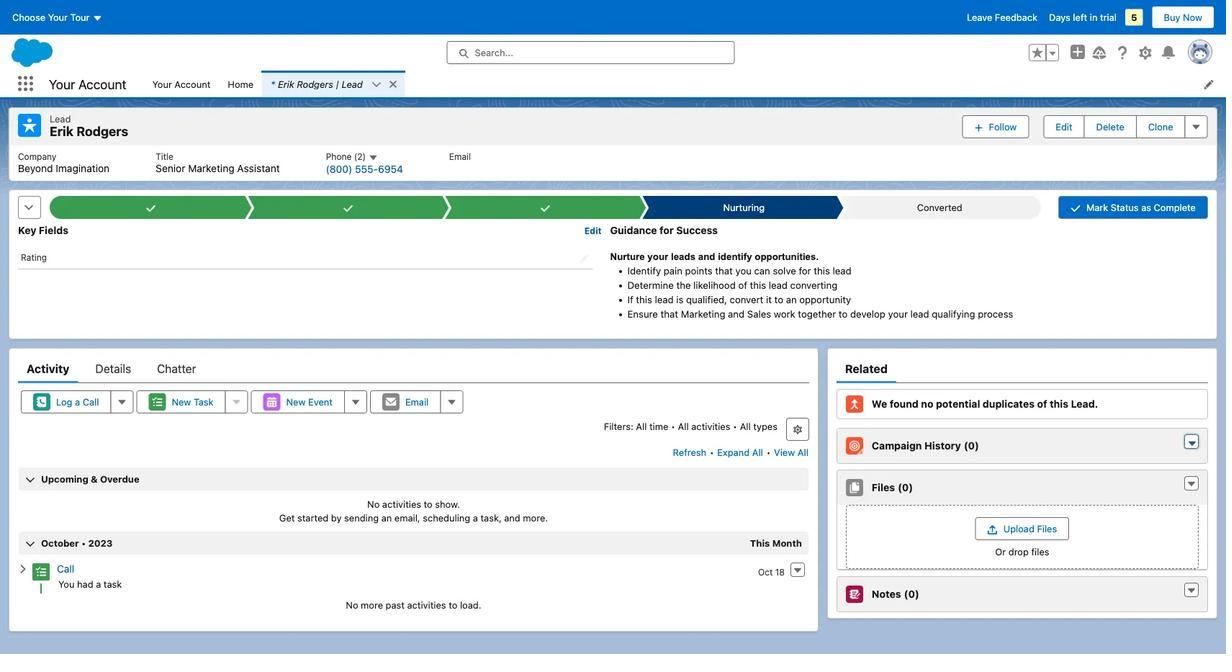 Task type: describe. For each thing, give the bounding box(es) containing it.
tab list containing activity
[[18, 354, 810, 383]]

days
[[1050, 12, 1071, 23]]

new event
[[286, 396, 333, 407]]

no activities to show. get started by sending an email, scheduling a task, and more.
[[279, 498, 548, 523]]

senior
[[156, 162, 185, 174]]

upcoming
[[41, 474, 88, 484]]

text default image inside "phone (2)" popup button
[[368, 153, 379, 163]]

qualified,
[[687, 294, 727, 305]]

rodgers for erik rodgers
[[77, 124, 128, 139]]

days left in trial
[[1050, 12, 1117, 23]]

search...
[[475, 47, 514, 58]]

now
[[1183, 12, 1203, 23]]

0 vertical spatial for
[[660, 224, 674, 236]]

erik for erik rodgers
[[50, 124, 74, 139]]

upcoming & overdue button
[[19, 467, 809, 490]]

duplicates
[[983, 398, 1035, 410]]

• up expand at right
[[733, 421, 738, 431]]

details
[[95, 362, 131, 376]]

in
[[1090, 12, 1098, 23]]

erik for erik rodgers | lead
[[278, 79, 294, 89]]

all left 'types'
[[740, 421, 751, 431]]

no
[[921, 398, 934, 410]]

• left 2023
[[81, 538, 86, 548]]

key
[[18, 224, 36, 236]]

expand
[[718, 447, 750, 458]]

search... button
[[447, 41, 735, 64]]

this month
[[750, 538, 802, 548]]

view
[[774, 447, 795, 458]]

process
[[978, 308, 1014, 320]]

campaign history element
[[837, 428, 1209, 464]]

drop
[[1009, 546, 1029, 557]]

lead.
[[1071, 398, 1099, 410]]

1 horizontal spatial a
[[96, 578, 101, 589]]

opportunity
[[800, 294, 852, 305]]

event
[[308, 396, 333, 407]]

&
[[91, 474, 98, 484]]

clone
[[1149, 121, 1174, 132]]

1 vertical spatial call
[[57, 563, 74, 575]]

past
[[386, 599, 405, 610]]

related
[[846, 362, 888, 376]]

activity link
[[27, 354, 70, 383]]

campaign
[[872, 440, 922, 452]]

task
[[104, 578, 122, 589]]

a inside no activities to show. get started by sending an email, scheduling a task, and more.
[[473, 512, 478, 523]]

(0) for files (0)
[[898, 482, 913, 494]]

upload
[[1004, 523, 1035, 534]]

(800) 555-6954 link
[[326, 163, 403, 175]]

identify
[[628, 265, 661, 277]]

lead image
[[18, 114, 41, 137]]

this down can
[[750, 279, 767, 291]]

buy now button
[[1152, 6, 1215, 29]]

if
[[628, 294, 634, 305]]

no more past activities to load. status
[[18, 599, 810, 610]]

oct 18
[[758, 567, 785, 577]]

*
[[271, 79, 275, 89]]

key fields
[[18, 224, 68, 236]]

marketing inside nurture your leads and identify opportunities. identify pain points that you can solve for this lead determine the likelihood of this lead converting if this lead is qualified, convert it to an opportunity ensure that marketing and sales work together to develop your lead qualifying process
[[681, 308, 726, 320]]

had
[[77, 578, 93, 589]]

the
[[677, 279, 691, 291]]

or drop files
[[996, 546, 1050, 557]]

refresh • expand all • view all
[[673, 447, 809, 458]]

points
[[685, 265, 713, 277]]

time
[[650, 421, 669, 431]]

buy now
[[1164, 12, 1203, 23]]

email,
[[395, 512, 420, 523]]

and inside no activities to show. get started by sending an email, scheduling a task, and more.
[[504, 512, 521, 523]]

path options list box
[[50, 196, 1042, 219]]

solve
[[773, 265, 797, 277]]

found
[[890, 398, 919, 410]]

phone (2)
[[326, 152, 368, 162]]

no for activities
[[367, 498, 380, 509]]

lead left is
[[655, 294, 674, 305]]

upload files
[[1004, 523, 1058, 534]]

refresh button
[[672, 441, 707, 464]]

files (0)
[[872, 482, 913, 494]]

edit inside edit button
[[1056, 121, 1073, 132]]

campaign history (0)
[[872, 440, 980, 452]]

rodgers for erik rodgers | lead
[[297, 79, 333, 89]]

• right time
[[671, 421, 676, 431]]

as
[[1142, 202, 1152, 213]]

text default image inside files element
[[1187, 479, 1197, 489]]

2 vertical spatial text default image
[[18, 564, 28, 574]]

history
[[925, 440, 961, 452]]

to left load.
[[449, 599, 458, 610]]

notes element
[[837, 576, 1209, 612]]

edit link
[[585, 225, 602, 236]]

lead down solve
[[769, 279, 788, 291]]

all right time
[[678, 421, 689, 431]]

choose your tour
[[12, 12, 90, 23]]

beyond
[[18, 162, 53, 174]]

* erik rodgers | lead
[[271, 79, 363, 89]]

title
[[156, 151, 174, 161]]

task image
[[32, 563, 50, 581]]

choose
[[12, 12, 45, 23]]

files
[[1032, 546, 1050, 557]]

this right if
[[636, 294, 653, 305]]

all left time
[[636, 421, 647, 431]]

files element
[[837, 470, 1209, 570]]

1 vertical spatial your
[[889, 308, 908, 320]]

month
[[773, 538, 802, 548]]

edit button
[[1044, 115, 1085, 138]]

nurture
[[610, 251, 645, 262]]

an inside nurture your leads and identify opportunities. identify pain points that you can solve for this lead determine the likelihood of this lead converting if this lead is qualified, convert it to an opportunity ensure that marketing and sales work together to develop your lead qualifying process
[[786, 294, 797, 305]]

0 horizontal spatial files
[[872, 482, 895, 494]]

sales
[[748, 308, 772, 320]]

your inside popup button
[[48, 12, 68, 23]]

0 vertical spatial your
[[648, 251, 669, 262]]

1 horizontal spatial and
[[699, 251, 716, 262]]

1 horizontal spatial account
[[175, 79, 211, 89]]

develop
[[851, 308, 886, 320]]

left
[[1074, 12, 1088, 23]]

converted
[[918, 202, 963, 213]]

oct
[[758, 567, 773, 577]]

lead inside list item
[[342, 79, 363, 89]]

tour
[[70, 12, 90, 23]]

lead erik rodgers
[[50, 113, 128, 139]]

2 horizontal spatial and
[[728, 308, 745, 320]]

to right the it
[[775, 294, 784, 305]]

identify
[[718, 251, 752, 262]]

this up converting
[[814, 265, 830, 277]]

can
[[755, 265, 771, 277]]



Task type: vqa. For each thing, say whether or not it's contained in the screenshot.
NAME
no



Task type: locate. For each thing, give the bounding box(es) containing it.
marketing inside title senior marketing assistant
[[188, 162, 235, 174]]

new left task
[[172, 396, 191, 407]]

marketing right senior
[[188, 162, 235, 174]]

this
[[814, 265, 830, 277], [750, 279, 767, 291], [636, 294, 653, 305], [1050, 398, 1069, 410]]

marketing down qualified,
[[681, 308, 726, 320]]

potential
[[936, 398, 981, 410]]

555-
[[355, 163, 378, 175]]

to
[[775, 294, 784, 305], [839, 308, 848, 320], [424, 498, 433, 509], [449, 599, 458, 610]]

rodgers
[[297, 79, 333, 89], [77, 124, 128, 139]]

to inside no activities to show. get started by sending an email, scheduling a task, and more.
[[424, 498, 433, 509]]

leave
[[967, 12, 993, 23]]

and right task,
[[504, 512, 521, 523]]

list containing your account
[[144, 71, 1227, 97]]

this inside related tab panel
[[1050, 398, 1069, 410]]

1 vertical spatial and
[[728, 308, 745, 320]]

list containing beyond imagination
[[9, 145, 1217, 181]]

0 horizontal spatial your account
[[49, 76, 126, 92]]

1 horizontal spatial email
[[449, 151, 471, 161]]

1 vertical spatial lead
[[50, 113, 71, 124]]

leave feedback
[[967, 12, 1038, 23]]

marketing
[[188, 162, 235, 174], [681, 308, 726, 320]]

0 vertical spatial and
[[699, 251, 716, 262]]

all right view
[[798, 447, 809, 458]]

(2)
[[354, 152, 366, 162]]

0 horizontal spatial new
[[172, 396, 191, 407]]

this
[[750, 538, 770, 548]]

erik
[[278, 79, 294, 89], [50, 124, 74, 139]]

0 vertical spatial an
[[786, 294, 797, 305]]

0 horizontal spatial text default image
[[372, 80, 382, 90]]

0 vertical spatial a
[[75, 396, 80, 407]]

lead up converting
[[833, 265, 852, 277]]

0 vertical spatial lead
[[342, 79, 363, 89]]

you had a task
[[58, 578, 122, 589]]

log a call
[[56, 396, 99, 407]]

nurture your leads and identify opportunities. identify pain points that you can solve for this lead determine the likelihood of this lead converting if this lead is qualified, convert it to an opportunity ensure that marketing and sales work together to develop your lead qualifying process
[[610, 251, 1014, 320]]

filters:
[[604, 421, 634, 431]]

lead right | on the left top
[[342, 79, 363, 89]]

opportunities.
[[755, 251, 819, 262]]

determine
[[628, 279, 674, 291]]

rodgers inside list item
[[297, 79, 333, 89]]

sending
[[344, 512, 379, 523]]

list for your account link
[[9, 145, 1217, 181]]

of down you
[[739, 279, 748, 291]]

files up files
[[1038, 523, 1058, 534]]

1 horizontal spatial new
[[286, 396, 306, 407]]

your account left home
[[152, 79, 211, 89]]

(0) right notes
[[904, 588, 920, 600]]

an left email,
[[382, 512, 392, 523]]

0 horizontal spatial your
[[648, 251, 669, 262]]

new for new event
[[286, 396, 306, 407]]

1 vertical spatial no
[[346, 599, 358, 610]]

0 vertical spatial email
[[449, 151, 471, 161]]

account up lead erik rodgers
[[78, 76, 126, 92]]

list item
[[262, 71, 405, 97]]

0 vertical spatial (0)
[[964, 440, 980, 452]]

2 vertical spatial (0)
[[904, 588, 920, 600]]

1 horizontal spatial edit
[[1056, 121, 1073, 132]]

a right log
[[75, 396, 80, 407]]

files down campaign
[[872, 482, 895, 494]]

0 vertical spatial edit
[[1056, 121, 1073, 132]]

task,
[[481, 512, 502, 523]]

2 vertical spatial a
[[96, 578, 101, 589]]

0 vertical spatial no
[[367, 498, 380, 509]]

company beyond imagination
[[18, 151, 110, 174]]

expand all button
[[717, 441, 764, 464]]

(0) inside files element
[[898, 482, 913, 494]]

6954
[[378, 163, 403, 175]]

no more past activities to load.
[[346, 599, 482, 610]]

0 vertical spatial rodgers
[[297, 79, 333, 89]]

activity
[[27, 362, 70, 376]]

new inside button
[[172, 396, 191, 407]]

of right the duplicates
[[1038, 398, 1048, 410]]

erik inside list item
[[278, 79, 294, 89]]

call inside the log a call button
[[83, 396, 99, 407]]

started
[[298, 512, 329, 523]]

call link
[[57, 563, 74, 575]]

rodgers inside lead erik rodgers
[[77, 124, 128, 139]]

mark status as complete
[[1087, 202, 1196, 213]]

0 vertical spatial activities
[[692, 421, 731, 431]]

1 vertical spatial an
[[382, 512, 392, 523]]

all right expand at right
[[753, 447, 763, 458]]

no left more
[[346, 599, 358, 610]]

new for new task
[[172, 396, 191, 407]]

an inside no activities to show. get started by sending an email, scheduling a task, and more.
[[382, 512, 392, 523]]

of
[[739, 279, 748, 291], [1038, 398, 1048, 410]]

0 horizontal spatial for
[[660, 224, 674, 236]]

converting
[[791, 279, 838, 291]]

for left success
[[660, 224, 674, 236]]

0 vertical spatial of
[[739, 279, 748, 291]]

a right had
[[96, 578, 101, 589]]

(800) 555-6954
[[326, 163, 403, 175]]

activities up email,
[[382, 498, 421, 509]]

1 vertical spatial a
[[473, 512, 478, 523]]

1 horizontal spatial that
[[716, 265, 733, 277]]

phone (2) button
[[326, 151, 379, 163]]

1 horizontal spatial your
[[889, 308, 908, 320]]

0 horizontal spatial lead
[[50, 113, 71, 124]]

choose your tour button
[[12, 6, 103, 29]]

your
[[48, 12, 68, 23], [49, 76, 75, 92], [152, 79, 172, 89]]

you
[[58, 578, 75, 589]]

and up points
[[699, 251, 716, 262]]

upcoming & overdue
[[41, 474, 140, 484]]

and down "convert" at top right
[[728, 308, 745, 320]]

1 horizontal spatial rodgers
[[297, 79, 333, 89]]

0 horizontal spatial of
[[739, 279, 748, 291]]

(800)
[[326, 163, 352, 175]]

0 vertical spatial files
[[872, 482, 895, 494]]

0 horizontal spatial a
[[75, 396, 80, 407]]

0 vertical spatial that
[[716, 265, 733, 277]]

0 vertical spatial text default image
[[368, 153, 379, 163]]

1 horizontal spatial erik
[[278, 79, 294, 89]]

(0) for notes (0)
[[904, 588, 920, 600]]

no up the sending
[[367, 498, 380, 509]]

lead
[[833, 265, 852, 277], [769, 279, 788, 291], [655, 294, 674, 305], [911, 308, 930, 320]]

0 horizontal spatial account
[[78, 76, 126, 92]]

0 vertical spatial marketing
[[188, 162, 235, 174]]

2 vertical spatial and
[[504, 512, 521, 523]]

new left event
[[286, 396, 306, 407]]

2 horizontal spatial text default image
[[1187, 586, 1197, 596]]

0 horizontal spatial that
[[661, 308, 679, 320]]

more
[[361, 599, 383, 610]]

activities right past on the left bottom of the page
[[407, 599, 446, 610]]

rodgers up imagination
[[77, 124, 128, 139]]

0 horizontal spatial edit
[[585, 226, 602, 236]]

that up the likelihood
[[716, 265, 733, 277]]

more.
[[523, 512, 548, 523]]

of inside nurture your leads and identify opportunities. identify pain points that you can solve for this lead determine the likelihood of this lead converting if this lead is qualified, convert it to an opportunity ensure that marketing and sales work together to develop your lead qualifying process
[[739, 279, 748, 291]]

0 horizontal spatial text default image
[[18, 564, 28, 574]]

list for leave feedback link
[[144, 71, 1227, 97]]

text default image
[[368, 153, 379, 163], [1187, 479, 1197, 489], [18, 564, 28, 574]]

1 horizontal spatial text default image
[[368, 153, 379, 163]]

1 vertical spatial marketing
[[681, 308, 726, 320]]

october
[[41, 538, 79, 548]]

•
[[671, 421, 676, 431], [733, 421, 738, 431], [710, 447, 714, 458], [767, 447, 771, 458], [81, 538, 86, 548]]

1 horizontal spatial of
[[1038, 398, 1048, 410]]

email inside button
[[406, 396, 429, 407]]

notes (0)
[[872, 588, 920, 600]]

a inside button
[[75, 396, 80, 407]]

1 vertical spatial email
[[406, 396, 429, 407]]

call up you
[[57, 563, 74, 575]]

load.
[[460, 599, 482, 610]]

1 vertical spatial activities
[[382, 498, 421, 509]]

1 horizontal spatial text default image
[[388, 79, 398, 89]]

for inside nurture your leads and identify opportunities. identify pain points that you can solve for this lead determine the likelihood of this lead converting if this lead is qualified, convert it to an opportunity ensure that marketing and sales work together to develop your lead qualifying process
[[799, 265, 812, 277]]

together
[[798, 308, 836, 320]]

1 horizontal spatial files
[[1038, 523, 1058, 534]]

new event button
[[251, 390, 345, 413]]

list item containing *
[[262, 71, 405, 97]]

edit left guidance
[[585, 226, 602, 236]]

chatter link
[[157, 354, 196, 383]]

for up converting
[[799, 265, 812, 277]]

we
[[872, 398, 888, 410]]

show.
[[435, 498, 460, 509]]

1 vertical spatial text default image
[[1187, 479, 1197, 489]]

1 vertical spatial for
[[799, 265, 812, 277]]

likelihood
[[694, 279, 736, 291]]

erik inside lead erik rodgers
[[50, 124, 74, 139]]

1 vertical spatial erik
[[50, 124, 74, 139]]

email
[[449, 151, 471, 161], [406, 396, 429, 407]]

lead left qualifying
[[911, 308, 930, 320]]

1 vertical spatial list
[[9, 145, 1217, 181]]

fields
[[39, 224, 68, 236]]

1 horizontal spatial for
[[799, 265, 812, 277]]

0 horizontal spatial an
[[382, 512, 392, 523]]

or
[[996, 546, 1006, 557]]

leads
[[671, 251, 696, 262]]

1 vertical spatial files
[[1038, 523, 1058, 534]]

1 vertical spatial rodgers
[[77, 124, 128, 139]]

0 horizontal spatial marketing
[[188, 162, 235, 174]]

clone button
[[1137, 115, 1186, 138]]

a left task,
[[473, 512, 478, 523]]

• left view
[[767, 447, 771, 458]]

call right log
[[83, 396, 99, 407]]

5
[[1132, 12, 1138, 23]]

you
[[736, 265, 752, 277]]

lead inside lead erik rodgers
[[50, 113, 71, 124]]

group
[[1029, 44, 1060, 61]]

an up work
[[786, 294, 797, 305]]

your account up lead erik rodgers
[[49, 76, 126, 92]]

0 horizontal spatial call
[[57, 563, 74, 575]]

feedback
[[995, 12, 1038, 23]]

1 vertical spatial edit
[[585, 226, 602, 236]]

text default image
[[388, 79, 398, 89], [372, 80, 382, 90], [1187, 586, 1197, 596]]

text default image inside the notes element
[[1187, 586, 1197, 596]]

2 vertical spatial activities
[[407, 599, 446, 610]]

1 horizontal spatial marketing
[[681, 308, 726, 320]]

refresh
[[673, 447, 707, 458]]

details link
[[95, 354, 131, 383]]

0 horizontal spatial no
[[346, 599, 358, 610]]

erik up company beyond imagination
[[50, 124, 74, 139]]

1 horizontal spatial an
[[786, 294, 797, 305]]

to down opportunity
[[839, 308, 848, 320]]

home link
[[219, 71, 262, 97]]

(0) down campaign
[[898, 482, 913, 494]]

0 vertical spatial call
[[83, 396, 99, 407]]

pain
[[664, 265, 683, 277]]

follow button
[[963, 115, 1030, 138]]

0 vertical spatial erik
[[278, 79, 294, 89]]

list
[[144, 71, 1227, 97], [9, 145, 1217, 181]]

(0) inside the campaign history element
[[964, 440, 980, 452]]

tab list
[[18, 354, 810, 383]]

1 horizontal spatial your account
[[152, 79, 211, 89]]

0 vertical spatial list
[[144, 71, 1227, 97]]

2 new from the left
[[286, 396, 306, 407]]

1 vertical spatial (0)
[[898, 482, 913, 494]]

view all link
[[774, 441, 810, 464]]

activities inside no activities to show. get started by sending an email, scheduling a task, and more.
[[382, 498, 421, 509]]

0 horizontal spatial email
[[406, 396, 429, 407]]

no for more
[[346, 599, 358, 610]]

assistant
[[237, 162, 280, 174]]

activities up refresh button
[[692, 421, 731, 431]]

of inside related tab panel
[[1038, 398, 1048, 410]]

new inside button
[[286, 396, 306, 407]]

1 horizontal spatial no
[[367, 498, 380, 509]]

2023
[[88, 538, 113, 548]]

0 horizontal spatial and
[[504, 512, 521, 523]]

0 horizontal spatial erik
[[50, 124, 74, 139]]

1 horizontal spatial call
[[83, 396, 99, 407]]

erik right *
[[278, 79, 294, 89]]

edit left delete
[[1056, 121, 1073, 132]]

it
[[766, 294, 772, 305]]

home
[[228, 79, 254, 89]]

no inside no activities to show. get started by sending an email, scheduling a task, and more.
[[367, 498, 380, 509]]

(0) right history at the bottom right of page
[[964, 440, 980, 452]]

that down is
[[661, 308, 679, 320]]

all
[[636, 421, 647, 431], [678, 421, 689, 431], [740, 421, 751, 431], [753, 447, 763, 458], [798, 447, 809, 458]]

mark status as complete button
[[1059, 196, 1209, 219]]

complete
[[1154, 202, 1196, 213]]

company
[[18, 151, 56, 161]]

related tab panel
[[837, 383, 1209, 612]]

0 horizontal spatial rodgers
[[77, 124, 128, 139]]

lead right lead icon
[[50, 113, 71, 124]]

|
[[336, 79, 339, 89]]

1 vertical spatial that
[[661, 308, 679, 320]]

1 horizontal spatial lead
[[342, 79, 363, 89]]

your up identify
[[648, 251, 669, 262]]

scheduling
[[423, 512, 471, 523]]

rodgers left | on the left top
[[297, 79, 333, 89]]

• left expand at right
[[710, 447, 714, 458]]

this left lead.
[[1050, 398, 1069, 410]]

is
[[677, 294, 684, 305]]

2 horizontal spatial a
[[473, 512, 478, 523]]

(0) inside the notes element
[[904, 588, 920, 600]]

1 vertical spatial of
[[1038, 398, 1048, 410]]

to left show.
[[424, 498, 433, 509]]

18
[[776, 567, 785, 577]]

account left home
[[175, 79, 211, 89]]

2 horizontal spatial text default image
[[1187, 479, 1197, 489]]

1 new from the left
[[172, 396, 191, 407]]

your right the "develop"
[[889, 308, 908, 320]]



